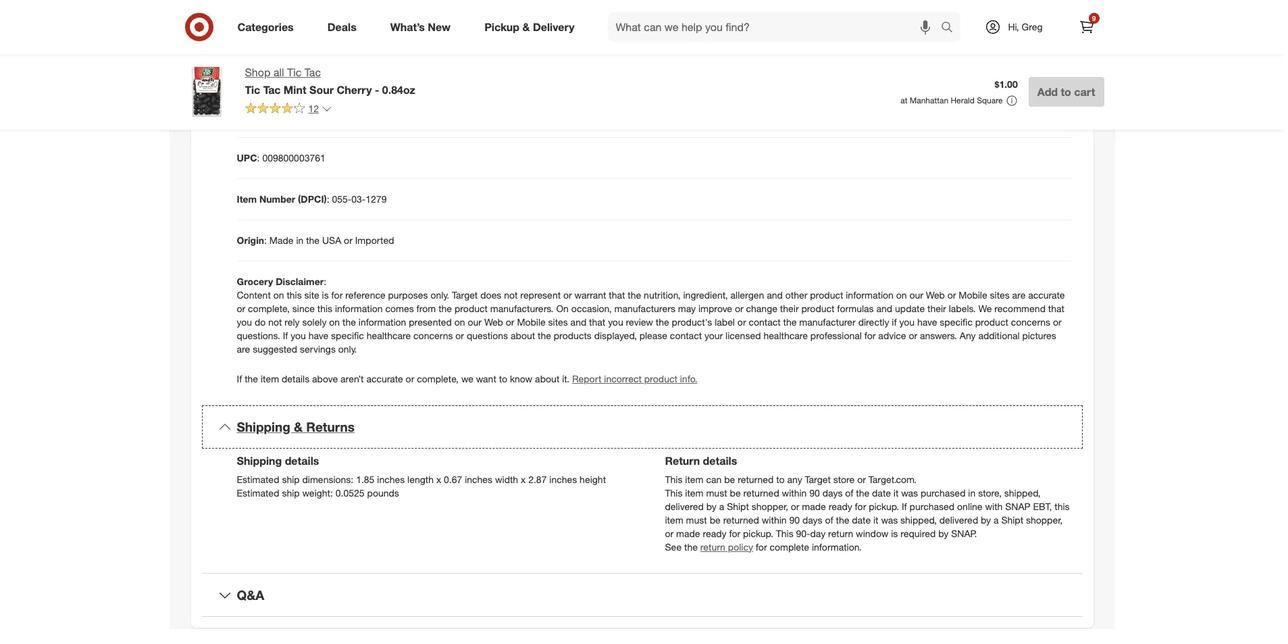 Task type: describe. For each thing, give the bounding box(es) containing it.
0 horizontal spatial pickup.
[[743, 527, 774, 539]]

1 vertical spatial contact
[[670, 330, 702, 341]]

1 horizontal spatial was
[[901, 487, 918, 498]]

or up see
[[665, 527, 674, 539]]

does
[[481, 289, 502, 301]]

additional
[[979, 330, 1020, 341]]

2 vertical spatial by
[[939, 527, 949, 539]]

add to cart
[[1038, 85, 1096, 99]]

2 horizontal spatial that
[[1049, 303, 1065, 314]]

item number (dpci) : 055-03-1279
[[237, 193, 387, 205]]

the up please at the bottom of the page
[[656, 316, 669, 328]]

0 horizontal spatial have
[[309, 330, 329, 341]]

at manhattan herald square
[[901, 95, 1003, 105]]

1 vertical spatial days
[[803, 514, 823, 525]]

0 vertical spatial days
[[823, 487, 843, 498]]

0 vertical spatial date
[[872, 487, 891, 498]]

1 vertical spatial by
[[981, 514, 991, 525]]

for down directly
[[865, 330, 876, 341]]

or up labels.
[[948, 289, 956, 301]]

1 horizontal spatial shipped,
[[1005, 487, 1041, 498]]

upc
[[237, 152, 257, 163]]

other
[[786, 289, 808, 301]]

the down other
[[783, 316, 797, 328]]

item left the can
[[685, 473, 704, 485]]

is inside the return details this item can be returned to any target store or target.com. this item must be returned within 90 days of the date it was purchased in store, shipped, delivered by a shipt shopper, or made ready for pickup. if purchased online with snap ebt, this item must be returned within 90 days of the date it was shipped, delivered by a shipt shopper, or made ready for pickup. this 90-day return window is required by snap. see the return policy for complete information.
[[891, 527, 898, 539]]

0 vertical spatial by
[[707, 500, 717, 512]]

the up 'information.'
[[836, 514, 850, 525]]

item up see
[[665, 514, 684, 525]]

1 horizontal spatial sites
[[990, 289, 1010, 301]]

pounds
[[367, 487, 399, 498]]

target inside grocery disclaimer : content on this site is for reference purposes only.  target does not represent or warrant that the nutrition, ingredient, allergen and other product information on our web or mobile sites are accurate or complete, since this information comes from the product manufacturers.  on occasion, manufacturers may improve or change their product formulas and update their labels.  we recommend that you do not rely solely on the information presented on our web or mobile sites and that you review the product's label or contact the manufacturer directly if you have specific product concerns or questions.  if you have specific healthcare concerns or questions about the products displayed, please contact your licensed healthcare professional for advice or answers.  any additional pictures are suggested servings only.
[[452, 289, 478, 301]]

recommend
[[995, 303, 1046, 314]]

0 horizontal spatial accurate
[[366, 373, 403, 384]]

delivery
[[533, 20, 575, 33]]

: inside grocery disclaimer : content on this site is for reference purposes only.  target does not represent or warrant that the nutrition, ingredient, allergen and other product information on our web or mobile sites are accurate or complete, since this information comes from the product manufacturers.  on occasion, manufacturers may improve or change their product formulas and update their labels.  we recommend that you do not rely solely on the information presented on our web or mobile sites and that you review the product's label or contact the manufacturer directly if you have specific product concerns or questions.  if you have specific healthcare concerns or questions about the products displayed, please contact your licensed healthcare professional for advice or answers.  any additional pictures are suggested servings only.
[[324, 276, 326, 287]]

12
[[308, 103, 319, 114]]

1 horizontal spatial our
[[910, 289, 924, 301]]

allergen
[[731, 289, 764, 301]]

from
[[417, 303, 436, 314]]

1 horizontal spatial shopper,
[[1026, 514, 1063, 525]]

above
[[312, 373, 338, 384]]

1 vertical spatial it
[[874, 514, 879, 525]]

for right site
[[331, 289, 343, 301]]

policy
[[728, 541, 753, 552]]

1 horizontal spatial made
[[802, 500, 826, 512]]

length
[[407, 473, 434, 485]]

1 vertical spatial made
[[676, 527, 700, 539]]

shop
[[245, 66, 271, 79]]

for up policy
[[729, 527, 741, 539]]

0 vertical spatial within
[[782, 487, 807, 498]]

we
[[979, 303, 992, 314]]

1 horizontal spatial this
[[317, 303, 332, 314]]

aren't
[[341, 373, 364, 384]]

the left usa
[[306, 234, 320, 246]]

or left we
[[406, 373, 414, 384]]

1 vertical spatial was
[[881, 514, 898, 525]]

0 horizontal spatial shipped,
[[901, 514, 937, 525]]

the left products
[[538, 330, 551, 341]]

ounces
[[306, 70, 339, 81]]

1 vertical spatial delivered
[[940, 514, 979, 525]]

0 vertical spatial this
[[665, 473, 683, 485]]

shipping & returns button
[[202, 405, 1083, 448]]

0.0525
[[336, 487, 365, 498]]

1 horizontal spatial a
[[994, 514, 999, 525]]

0 horizontal spatial this
[[287, 289, 302, 301]]

1 ship from the top
[[282, 473, 300, 485]]

deals link
[[316, 12, 373, 42]]

$1.00
[[995, 78, 1018, 90]]

review
[[626, 316, 653, 328]]

0 vertical spatial it
[[894, 487, 899, 498]]

made
[[270, 234, 294, 246]]

any
[[788, 473, 802, 485]]

0 horizontal spatial weight:
[[255, 70, 288, 81]]

reference
[[345, 289, 386, 301]]

1 vertical spatial must
[[686, 514, 707, 525]]

day
[[811, 527, 826, 539]]

or up licensed
[[738, 316, 746, 328]]

0 horizontal spatial concerns
[[414, 330, 453, 341]]

0 horizontal spatial 90
[[790, 514, 800, 525]]

the right from
[[439, 303, 452, 314]]

details for shipping
[[285, 454, 319, 467]]

improve
[[699, 303, 732, 314]]

any
[[960, 330, 976, 341]]

1 horizontal spatial have
[[918, 316, 937, 328]]

store
[[834, 473, 855, 485]]

solely
[[302, 316, 327, 328]]

2.87
[[529, 473, 547, 485]]

1 vertical spatial within
[[762, 514, 787, 525]]

hi,
[[1008, 21, 1019, 32]]

2 vertical spatial returned
[[723, 514, 759, 525]]

: left the 055-
[[327, 193, 329, 205]]

on right solely
[[329, 316, 340, 328]]

1 horizontal spatial contact
[[749, 316, 781, 328]]

q&a
[[237, 587, 264, 603]]

0 vertical spatial purchased
[[921, 487, 966, 498]]

disclaimer
[[276, 276, 324, 287]]

2 vertical spatial information
[[359, 316, 406, 328]]

0 vertical spatial web
[[926, 289, 945, 301]]

0 vertical spatial shopper,
[[752, 500, 788, 512]]

1 their from the left
[[780, 303, 799, 314]]

pickup & delivery
[[485, 20, 575, 33]]

pictures
[[1023, 330, 1057, 341]]

1 vertical spatial returned
[[744, 487, 780, 498]]

report incorrect product info. button
[[572, 372, 698, 386]]

quantity:
[[278, 28, 319, 40]]

occasion,
[[571, 303, 612, 314]]

is inside grocery disclaimer : content on this site is for reference purposes only.  target does not represent or warrant that the nutrition, ingredient, allergen and other product information on our web or mobile sites are accurate or complete, since this information comes from the product manufacturers.  on occasion, manufacturers may improve or change their product formulas and update their labels.  we recommend that you do not rely solely on the information presented on our web or mobile sites and that you review the product's label or contact the manufacturer directly if you have specific product concerns or questions.  if you have specific healthcare concerns or questions about the products displayed, please contact your licensed healthcare professional for advice or answers.  any additional pictures are suggested servings only.
[[322, 289, 329, 301]]

1 vertical spatial complete,
[[417, 373, 459, 384]]

2 vertical spatial and
[[571, 316, 587, 328]]

2 vertical spatial be
[[710, 514, 721, 525]]

the down target.com.
[[856, 487, 870, 498]]

0 vertical spatial be
[[724, 473, 735, 485]]

0 vertical spatial 90
[[810, 487, 820, 498]]

0 horizontal spatial tac
[[263, 83, 281, 97]]

0 vertical spatial a
[[719, 500, 724, 512]]

1 vertical spatial web
[[484, 316, 503, 328]]

your
[[705, 330, 723, 341]]

1 horizontal spatial are
[[1013, 289, 1026, 301]]

What can we help you find? suggestions appear below search field
[[608, 12, 944, 42]]

0 vertical spatial must
[[706, 487, 727, 498]]

2 ship from the top
[[282, 487, 300, 498]]

number
[[259, 193, 295, 205]]

1 vertical spatial purchased
[[910, 500, 955, 512]]

2 their from the left
[[928, 303, 946, 314]]

the up the manufacturers
[[628, 289, 641, 301]]

ebt,
[[1033, 500, 1052, 512]]

for right policy
[[756, 541, 767, 552]]

can
[[706, 473, 722, 485]]

1 estimated from the top
[[237, 473, 279, 485]]

0 horizontal spatial ready
[[703, 527, 727, 539]]

dimensions:
[[302, 473, 354, 485]]

0 horizontal spatial return
[[701, 541, 726, 552]]

since
[[292, 303, 315, 314]]

0 vertical spatial ready
[[829, 500, 853, 512]]

report
[[572, 373, 602, 384]]

categories
[[238, 20, 294, 33]]

shipping for shipping & returns
[[237, 419, 290, 434]]

servings
[[300, 343, 336, 355]]

you down rely
[[291, 330, 306, 341]]

1 vertical spatial tic
[[245, 83, 260, 97]]

net weight: .84 ounces
[[237, 70, 339, 81]]

sour
[[310, 83, 334, 97]]

presented
[[409, 316, 452, 328]]

or down any
[[791, 500, 800, 512]]

pickup & delivery link
[[473, 12, 592, 42]]

see
[[665, 541, 682, 552]]

0 vertical spatial tac
[[305, 66, 321, 79]]

0 horizontal spatial of
[[825, 514, 834, 525]]

0 horizontal spatial that
[[589, 316, 606, 328]]

information.
[[812, 541, 862, 552]]

image of tic tac mint sour cherry - 0.84oz image
[[180, 65, 234, 119]]

target.com.
[[869, 473, 917, 485]]

info.
[[680, 373, 698, 384]]

& for shipping
[[294, 419, 303, 434]]

2 healthcare from the left
[[764, 330, 808, 341]]

on right presented
[[455, 316, 465, 328]]

item down suggested
[[261, 373, 279, 384]]

in inside the return details this item can be returned to any target store or target.com. this item must be returned within 90 days of the date it was purchased in store, shipped, delivered by a shipt shopper, or made ready for pickup. if purchased online with snap ebt, this item must be returned within 90 days of the date it was shipped, delivered by a shipt shopper, or made ready for pickup. this 90-day return window is required by snap. see the return policy for complete information.
[[968, 487, 976, 498]]

answers.
[[920, 330, 957, 341]]

you right if at the bottom right of the page
[[900, 316, 915, 328]]

0.67
[[444, 473, 462, 485]]

accurate inside grocery disclaimer : content on this site is for reference purposes only.  target does not represent or warrant that the nutrition, ingredient, allergen and other product information on our web or mobile sites are accurate or complete, since this information comes from the product manufacturers.  on occasion, manufacturers may improve or change their product formulas and update their labels.  we recommend that you do not rely solely on the information presented on our web or mobile sites and that you review the product's label or contact the manufacturer directly if you have specific product concerns or questions.  if you have specific healthcare concerns or questions about the products displayed, please contact your licensed healthcare professional for advice or answers.  any additional pictures are suggested servings only.
[[1029, 289, 1065, 301]]

or right usa
[[344, 234, 353, 246]]

1 healthcare from the left
[[367, 330, 411, 341]]

origin
[[237, 234, 264, 246]]

imported
[[355, 234, 394, 246]]

cart
[[1075, 85, 1096, 99]]

2 horizontal spatial and
[[877, 303, 893, 314]]

0 horizontal spatial delivered
[[665, 500, 704, 512]]

directly
[[859, 316, 890, 328]]

0 vertical spatial specific
[[940, 316, 973, 328]]

what's new
[[390, 20, 451, 33]]

with
[[985, 500, 1003, 512]]

search button
[[935, 12, 967, 45]]

snap.
[[951, 527, 977, 539]]

0 vertical spatial in
[[296, 234, 304, 246]]

0.84oz
[[382, 83, 415, 97]]

it.
[[562, 373, 570, 384]]

weight: inside the shipping details estimated ship dimensions: 1.85 inches length x 0.67 inches width x 2.87 inches height estimated ship weight: 0.0525 pounds
[[302, 487, 333, 498]]

1 vertical spatial be
[[730, 487, 741, 498]]

the right see
[[684, 541, 698, 552]]

or down manufacturers.
[[506, 316, 515, 328]]

width
[[495, 473, 518, 485]]

details for return
[[703, 454, 737, 467]]

0 horizontal spatial if
[[237, 373, 242, 384]]

: for 88896645
[[259, 111, 262, 122]]

0 horizontal spatial sites
[[548, 316, 568, 328]]

2 vertical spatial this
[[776, 527, 794, 539]]

shop all tic tac tic tac mint sour cherry - 0.84oz
[[245, 66, 415, 97]]

you left do
[[237, 316, 252, 328]]

complete, inside grocery disclaimer : content on this site is for reference purposes only.  target does not represent or warrant that the nutrition, ingredient, allergen and other product information on our web or mobile sites are accurate or complete, since this information comes from the product manufacturers.  on occasion, manufacturers may improve or change their product formulas and update their labels.  we recommend that you do not rely solely on the information presented on our web or mobile sites and that you review the product's label or contact the manufacturer directly if you have specific product concerns or questions.  if you have specific healthcare concerns or questions about the products displayed, please contact your licensed healthcare professional for advice or answers.  any additional pictures are suggested servings only.
[[248, 303, 290, 314]]

1 horizontal spatial not
[[504, 289, 518, 301]]

rely
[[285, 316, 300, 328]]

1 vertical spatial specific
[[331, 330, 364, 341]]

0 horizontal spatial are
[[237, 343, 250, 355]]

0 horizontal spatial our
[[468, 316, 482, 328]]

0 vertical spatial tic
[[287, 66, 302, 79]]

mint
[[284, 83, 307, 97]]

window
[[856, 527, 889, 539]]

formulas
[[837, 303, 874, 314]]

1 horizontal spatial of
[[845, 487, 854, 498]]

advice
[[879, 330, 906, 341]]

required
[[901, 527, 936, 539]]

0 vertical spatial information
[[846, 289, 894, 301]]

all
[[274, 66, 284, 79]]

0 vertical spatial only.
[[431, 289, 449, 301]]



Task type: vqa. For each thing, say whether or not it's contained in the screenshot.
the Outdoor inside ALL FILTERS dialog
no



Task type: locate. For each thing, give the bounding box(es) containing it.
what's new link
[[379, 12, 468, 42]]

1 vertical spatial shipping
[[237, 454, 282, 467]]

be
[[724, 473, 735, 485], [730, 487, 741, 498], [710, 514, 721, 525]]

in up online
[[968, 487, 976, 498]]

questions
[[467, 330, 508, 341]]

their left labels.
[[928, 303, 946, 314]]

if down rely
[[283, 330, 288, 341]]

(dpci)
[[298, 193, 327, 205]]

complete
[[770, 541, 810, 552]]

1 horizontal spatial x
[[521, 473, 526, 485]]

delivered up see
[[665, 500, 704, 512]]

about inside grocery disclaimer : content on this site is for reference purposes only.  target does not represent or warrant that the nutrition, ingredient, allergen and other product information on our web or mobile sites are accurate or complete, since this information comes from the product manufacturers.  on occasion, manufacturers may improve or change their product formulas and update their labels.  we recommend that you do not rely solely on the information presented on our web or mobile sites and that you review the product's label or contact the manufacturer directly if you have specific product concerns or questions.  if you have specific healthcare concerns or questions about the products displayed, please contact your licensed healthcare professional for advice or answers.  any additional pictures are suggested servings only.
[[511, 330, 535, 341]]

purposes
[[388, 289, 428, 301]]

we
[[461, 373, 474, 384]]

shipping
[[237, 419, 290, 434], [237, 454, 282, 467]]

incorrect
[[604, 373, 642, 384]]

want
[[476, 373, 496, 384]]

0 vertical spatial shipt
[[727, 500, 749, 512]]

1 vertical spatial this
[[317, 303, 332, 314]]

be up policy
[[730, 487, 741, 498]]

pickup
[[485, 20, 520, 33]]

0 vertical spatial contact
[[749, 316, 781, 328]]

1 horizontal spatial healthcare
[[764, 330, 808, 341]]

to inside button
[[1061, 85, 1072, 99]]

1 vertical spatial and
[[877, 303, 893, 314]]

1 vertical spatial that
[[1049, 303, 1065, 314]]

1 vertical spatial of
[[825, 514, 834, 525]]

and
[[767, 289, 783, 301], [877, 303, 893, 314], [571, 316, 587, 328]]

0 vertical spatial that
[[609, 289, 625, 301]]

: down usa
[[324, 276, 326, 287]]

upc : 009800003761
[[237, 152, 326, 163]]

1 vertical spatial shipt
[[1002, 514, 1024, 525]]

not right do
[[268, 316, 282, 328]]

may
[[678, 303, 696, 314]]

or
[[344, 234, 353, 246], [564, 289, 572, 301], [948, 289, 956, 301], [237, 303, 245, 314], [735, 303, 744, 314], [506, 316, 515, 328], [738, 316, 746, 328], [1053, 316, 1062, 328], [456, 330, 464, 341], [909, 330, 918, 341], [406, 373, 414, 384], [858, 473, 866, 485], [791, 500, 800, 512], [665, 527, 674, 539]]

shipping down shipping & returns
[[237, 454, 282, 467]]

product's
[[672, 316, 712, 328]]

: left 88896645
[[259, 111, 262, 122]]

or left questions
[[456, 330, 464, 341]]

it up window
[[874, 514, 879, 525]]

are up recommend
[[1013, 289, 1026, 301]]

1
[[322, 28, 327, 40]]

target inside the return details this item can be returned to any target store or target.com. this item must be returned within 90 days of the date it was purchased in store, shipped, delivered by a shipt shopper, or made ready for pickup. if purchased online with snap ebt, this item must be returned within 90 days of the date it was shipped, delivered by a shipt shopper, or made ready for pickup. this 90-day return window is required by snap. see the return policy for complete information.
[[805, 473, 831, 485]]

0 horizontal spatial shopper,
[[752, 500, 788, 512]]

site
[[304, 289, 319, 301]]

snap
[[1006, 500, 1031, 512]]

0 vertical spatial our
[[910, 289, 924, 301]]

information down comes
[[359, 316, 406, 328]]

tcin : 88896645
[[237, 111, 306, 122]]

1 horizontal spatial ready
[[829, 500, 853, 512]]

and up if at the bottom right of the page
[[877, 303, 893, 314]]

inches right 2.87
[[550, 473, 577, 485]]

specific
[[940, 316, 973, 328], [331, 330, 364, 341]]

return details this item can be returned to any target store or target.com. this item must be returned within 90 days of the date it was purchased in store, shipped, delivered by a shipt shopper, or made ready for pickup. if purchased online with snap ebt, this item must be returned within 90 days of the date it was shipped, delivered by a shipt shopper, or made ready for pickup. this 90-day return window is required by snap. see the return policy for complete information.
[[665, 454, 1070, 552]]

tcin
[[237, 111, 259, 122]]

weight: left the ".84"
[[255, 70, 288, 81]]

know
[[510, 373, 533, 384]]

0 vertical spatial if
[[283, 330, 288, 341]]

1 vertical spatial in
[[968, 487, 976, 498]]

the down suggested
[[245, 373, 258, 384]]

shipping inside dropdown button
[[237, 419, 290, 434]]

that down occasion,
[[589, 316, 606, 328]]

or right store on the right bottom of the page
[[858, 473, 866, 485]]

target right any
[[805, 473, 831, 485]]

1 vertical spatial estimated
[[237, 487, 279, 498]]

was up window
[[881, 514, 898, 525]]

in right made
[[296, 234, 304, 246]]

add
[[1038, 85, 1058, 99]]

0 horizontal spatial their
[[780, 303, 799, 314]]

be up the return policy link
[[710, 514, 721, 525]]

inches up pounds
[[377, 473, 405, 485]]

0 horizontal spatial made
[[676, 527, 700, 539]]

or right advice
[[909, 330, 918, 341]]

shipped, up required
[[901, 514, 937, 525]]

90 up 90-
[[790, 514, 800, 525]]

1 horizontal spatial weight:
[[302, 487, 333, 498]]

1 horizontal spatial pickup.
[[869, 500, 899, 512]]

0 vertical spatial returned
[[738, 473, 774, 485]]

2 estimated from the top
[[237, 487, 279, 498]]

0 vertical spatial accurate
[[1029, 289, 1065, 301]]

1 horizontal spatial tic
[[287, 66, 302, 79]]

estimated
[[237, 473, 279, 485], [237, 487, 279, 498]]

or up pictures
[[1053, 316, 1062, 328]]

you
[[237, 316, 252, 328], [608, 316, 623, 328], [900, 316, 915, 328], [291, 330, 306, 341]]

if the item details above aren't accurate or complete, we want to know about it. report incorrect product info.
[[237, 373, 698, 384]]

0 vertical spatial complete,
[[248, 303, 290, 314]]

inches right the 0.67
[[465, 473, 493, 485]]

web up answers.
[[926, 289, 945, 301]]

not up manufacturers.
[[504, 289, 518, 301]]

0 horizontal spatial to
[[499, 373, 507, 384]]

only.
[[431, 289, 449, 301], [338, 343, 357, 355]]

contact down the product's
[[670, 330, 702, 341]]

hi, greg
[[1008, 21, 1043, 32]]

details inside the shipping details estimated ship dimensions: 1.85 inches length x 0.67 inches width x 2.87 inches height estimated ship weight: 0.0525 pounds
[[285, 454, 319, 467]]

2 vertical spatial if
[[902, 500, 907, 512]]

1279
[[366, 193, 387, 205]]

that right warrant
[[609, 289, 625, 301]]

the down reference
[[343, 316, 356, 328]]

on right content
[[273, 289, 284, 301]]

complete, left we
[[417, 373, 459, 384]]

1 vertical spatial a
[[994, 514, 999, 525]]

ready down store on the right bottom of the page
[[829, 500, 853, 512]]

1 vertical spatial is
[[891, 527, 898, 539]]

tac right the ".84"
[[305, 66, 321, 79]]

accurate up recommend
[[1029, 289, 1065, 301]]

shipping for shipping details estimated ship dimensions: 1.85 inches length x 0.67 inches width x 2.87 inches height estimated ship weight: 0.0525 pounds
[[237, 454, 282, 467]]

online
[[957, 500, 983, 512]]

you up displayed,
[[608, 316, 623, 328]]

2 x from the left
[[521, 473, 526, 485]]

if inside grocery disclaimer : content on this site is for reference purposes only.  target does not represent or warrant that the nutrition, ingredient, allergen and other product information on our web or mobile sites are accurate or complete, since this information comes from the product manufacturers.  on occasion, manufacturers may improve or change their product formulas and update their labels.  we recommend that you do not rely solely on the information presented on our web or mobile sites and that you review the product's label or contact the manufacturer directly if you have specific product concerns or questions.  if you have specific healthcare concerns or questions about the products displayed, please contact your licensed healthcare professional for advice or answers.  any additional pictures are suggested servings only.
[[283, 330, 288, 341]]

0 vertical spatial shipped,
[[1005, 487, 1041, 498]]

1 vertical spatial this
[[665, 487, 683, 498]]

shipping details estimated ship dimensions: 1.85 inches length x 0.67 inches width x 2.87 inches height estimated ship weight: 0.0525 pounds
[[237, 454, 606, 498]]

by left snap.
[[939, 527, 949, 539]]

return
[[828, 527, 854, 539], [701, 541, 726, 552]]

0 horizontal spatial specific
[[331, 330, 364, 341]]

tic down net
[[245, 83, 260, 97]]

009800003761
[[262, 152, 326, 163]]

or down content
[[237, 303, 245, 314]]

of
[[845, 487, 854, 498], [825, 514, 834, 525]]

details up the can
[[703, 454, 737, 467]]

0 vertical spatial and
[[767, 289, 783, 301]]

date up window
[[852, 514, 871, 525]]

inches
[[377, 473, 405, 485], [465, 473, 493, 485], [550, 473, 577, 485]]

ship left the dimensions: at left bottom
[[282, 473, 300, 485]]

or down allergen
[[735, 303, 744, 314]]

to right the want
[[499, 373, 507, 384]]

or up on
[[564, 289, 572, 301]]

update
[[895, 303, 925, 314]]

1 vertical spatial about
[[535, 373, 560, 384]]

be right the can
[[724, 473, 735, 485]]

item down return
[[685, 487, 704, 498]]

x
[[436, 473, 441, 485], [521, 473, 526, 485]]

mobile
[[959, 289, 988, 301], [517, 316, 546, 328]]

x left 2.87
[[521, 473, 526, 485]]

to inside the return details this item can be returned to any target store or target.com. this item must be returned within 90 days of the date it was purchased in store, shipped, delivered by a shipt shopper, or made ready for pickup. if purchased online with snap ebt, this item must be returned within 90 days of the date it was shipped, delivered by a shipt shopper, or made ready for pickup. this 90-day return window is required by snap. see the return policy for complete information.
[[777, 473, 785, 485]]

ingredient,
[[683, 289, 728, 301]]

item
[[261, 373, 279, 384], [685, 473, 704, 485], [685, 487, 704, 498], [665, 514, 684, 525]]

1 vertical spatial if
[[237, 373, 242, 384]]

package quantity: 1
[[237, 28, 327, 40]]

03-
[[352, 193, 366, 205]]

target left does
[[452, 289, 478, 301]]

label
[[715, 316, 735, 328]]

2 horizontal spatial inches
[[550, 473, 577, 485]]

3 inches from the left
[[550, 473, 577, 485]]

shipt up policy
[[727, 500, 749, 512]]

origin : made in the usa or imported
[[237, 234, 394, 246]]

to right add
[[1061, 85, 1072, 99]]

at
[[901, 95, 908, 105]]

this inside the return details this item can be returned to any target store or target.com. this item must be returned within 90 days of the date it was purchased in store, shipped, delivered by a shipt shopper, or made ready for pickup. if purchased online with snap ebt, this item must be returned within 90 days of the date it was shipped, delivered by a shipt shopper, or made ready for pickup. this 90-day return window is required by snap. see the return policy for complete information.
[[1055, 500, 1070, 512]]

0 vertical spatial to
[[1061, 85, 1072, 99]]

only. up from
[[431, 289, 449, 301]]

& left returns
[[294, 419, 303, 434]]

1 shipping from the top
[[237, 419, 290, 434]]

if down target.com.
[[902, 500, 907, 512]]

shipping inside the shipping details estimated ship dimensions: 1.85 inches length x 0.67 inches width x 2.87 inches height estimated ship weight: 0.0525 pounds
[[237, 454, 282, 467]]

purchased up required
[[910, 500, 955, 512]]

our up update
[[910, 289, 924, 301]]

ship left 0.0525
[[282, 487, 300, 498]]

by down the can
[[707, 500, 717, 512]]

delivered up snap.
[[940, 514, 979, 525]]

2 inches from the left
[[465, 473, 493, 485]]

height
[[580, 473, 606, 485]]

2 horizontal spatial this
[[1055, 500, 1070, 512]]

1 vertical spatial not
[[268, 316, 282, 328]]

0 horizontal spatial only.
[[338, 343, 357, 355]]

concerns down presented
[[414, 330, 453, 341]]

: for 009800003761
[[257, 152, 260, 163]]

0 horizontal spatial not
[[268, 316, 282, 328]]

0 horizontal spatial mobile
[[517, 316, 546, 328]]

0 horizontal spatial web
[[484, 316, 503, 328]]

about down manufacturers.
[[511, 330, 535, 341]]

days down store on the right bottom of the page
[[823, 487, 843, 498]]

within
[[782, 487, 807, 498], [762, 514, 787, 525]]

if
[[892, 316, 897, 328]]

manufacturers
[[614, 303, 676, 314]]

1 vertical spatial information
[[335, 303, 383, 314]]

categories link
[[226, 12, 311, 42]]

1 horizontal spatial concerns
[[1011, 316, 1051, 328]]

shipt
[[727, 500, 749, 512], [1002, 514, 1024, 525]]

cherry
[[337, 83, 372, 97]]

return up 'information.'
[[828, 527, 854, 539]]

on up update
[[896, 289, 907, 301]]

0 horizontal spatial and
[[571, 316, 587, 328]]

made up day
[[802, 500, 826, 512]]

in
[[296, 234, 304, 246], [968, 487, 976, 498]]

0 vertical spatial about
[[511, 330, 535, 341]]

2 horizontal spatial to
[[1061, 85, 1072, 99]]

shopper, down any
[[752, 500, 788, 512]]

information down reference
[[335, 303, 383, 314]]

9 link
[[1072, 12, 1102, 42]]

their
[[780, 303, 799, 314], [928, 303, 946, 314]]

sites down on
[[548, 316, 568, 328]]

1 horizontal spatial mobile
[[959, 289, 988, 301]]

0 vertical spatial return
[[828, 527, 854, 539]]

1.85
[[356, 473, 375, 485]]

their down other
[[780, 303, 799, 314]]

1 horizontal spatial by
[[939, 527, 949, 539]]

0 vertical spatial &
[[523, 20, 530, 33]]

2 shipping from the top
[[237, 454, 282, 467]]

details inside the return details this item can be returned to any target store or target.com. this item must be returned within 90 days of the date it was purchased in store, shipped, delivered by a shipt shopper, or made ready for pickup. if purchased online with snap ebt, this item must be returned within 90 days of the date it was shipped, delivered by a shipt shopper, or made ready for pickup. this 90-day return window is required by snap. see the return policy for complete information.
[[703, 454, 737, 467]]

: left made
[[264, 234, 267, 246]]

manufacturers.
[[490, 303, 554, 314]]

: left 009800003761
[[257, 152, 260, 163]]

1 vertical spatial shipped,
[[901, 514, 937, 525]]

1 inches from the left
[[377, 473, 405, 485]]

must
[[706, 487, 727, 498], [686, 514, 707, 525]]

12 link
[[245, 102, 332, 117]]

and up the change
[[767, 289, 783, 301]]

shipped,
[[1005, 487, 1041, 498], [901, 514, 937, 525]]

1 vertical spatial mobile
[[517, 316, 546, 328]]

shopper, down ebt,
[[1026, 514, 1063, 525]]

about left it.
[[535, 373, 560, 384]]

0 horizontal spatial tic
[[245, 83, 260, 97]]

2 vertical spatial this
[[1055, 500, 1070, 512]]

pickup. up policy
[[743, 527, 774, 539]]

1 horizontal spatial inches
[[465, 473, 493, 485]]

weight:
[[255, 70, 288, 81], [302, 487, 333, 498]]

: for made
[[264, 234, 267, 246]]

1 horizontal spatial that
[[609, 289, 625, 301]]

must up the return policy link
[[686, 514, 707, 525]]

1 horizontal spatial in
[[968, 487, 976, 498]]

& inside dropdown button
[[294, 419, 303, 434]]

1 horizontal spatial and
[[767, 289, 783, 301]]

only. right servings at the bottom left
[[338, 343, 357, 355]]

1 horizontal spatial web
[[926, 289, 945, 301]]

1 horizontal spatial tac
[[305, 66, 321, 79]]

licensed
[[726, 330, 761, 341]]

q&a button
[[202, 573, 1083, 617]]

1 horizontal spatial 90
[[810, 487, 820, 498]]

tac
[[305, 66, 321, 79], [263, 83, 281, 97]]

for up window
[[855, 500, 866, 512]]

1 horizontal spatial shipt
[[1002, 514, 1024, 525]]

shopper,
[[752, 500, 788, 512], [1026, 514, 1063, 525]]

this down disclaimer
[[287, 289, 302, 301]]

by
[[707, 500, 717, 512], [981, 514, 991, 525], [939, 527, 949, 539]]

0 horizontal spatial date
[[852, 514, 871, 525]]

this
[[665, 473, 683, 485], [665, 487, 683, 498], [776, 527, 794, 539]]

0 vertical spatial is
[[322, 289, 329, 301]]

0 vertical spatial this
[[287, 289, 302, 301]]

greg
[[1022, 21, 1043, 32]]

if inside the return details this item can be returned to any target store or target.com. this item must be returned within 90 days of the date it was purchased in store, shipped, delivered by a shipt shopper, or made ready for pickup. if purchased online with snap ebt, this item must be returned within 90 days of the date it was shipped, delivered by a shipt shopper, or made ready for pickup. this 90-day return window is required by snap. see the return policy for complete information.
[[902, 500, 907, 512]]

have up answers.
[[918, 316, 937, 328]]

sites
[[990, 289, 1010, 301], [548, 316, 568, 328]]

information
[[846, 289, 894, 301], [335, 303, 383, 314], [359, 316, 406, 328]]

are down the questions.
[[237, 343, 250, 355]]

specific up servings at the bottom left
[[331, 330, 364, 341]]

return
[[665, 454, 700, 467]]

0 vertical spatial have
[[918, 316, 937, 328]]

0 vertical spatial shipping
[[237, 419, 290, 434]]

1 x from the left
[[436, 473, 441, 485]]

2 horizontal spatial if
[[902, 500, 907, 512]]

0 vertical spatial ship
[[282, 473, 300, 485]]

to
[[1061, 85, 1072, 99], [499, 373, 507, 384], [777, 473, 785, 485]]

a down with
[[994, 514, 999, 525]]

& for pickup
[[523, 20, 530, 33]]

details
[[282, 373, 310, 384], [285, 454, 319, 467], [703, 454, 737, 467]]

1 horizontal spatial to
[[777, 473, 785, 485]]

0 horizontal spatial shipt
[[727, 500, 749, 512]]

details left the above
[[282, 373, 310, 384]]

1 vertical spatial shopper,
[[1026, 514, 1063, 525]]



